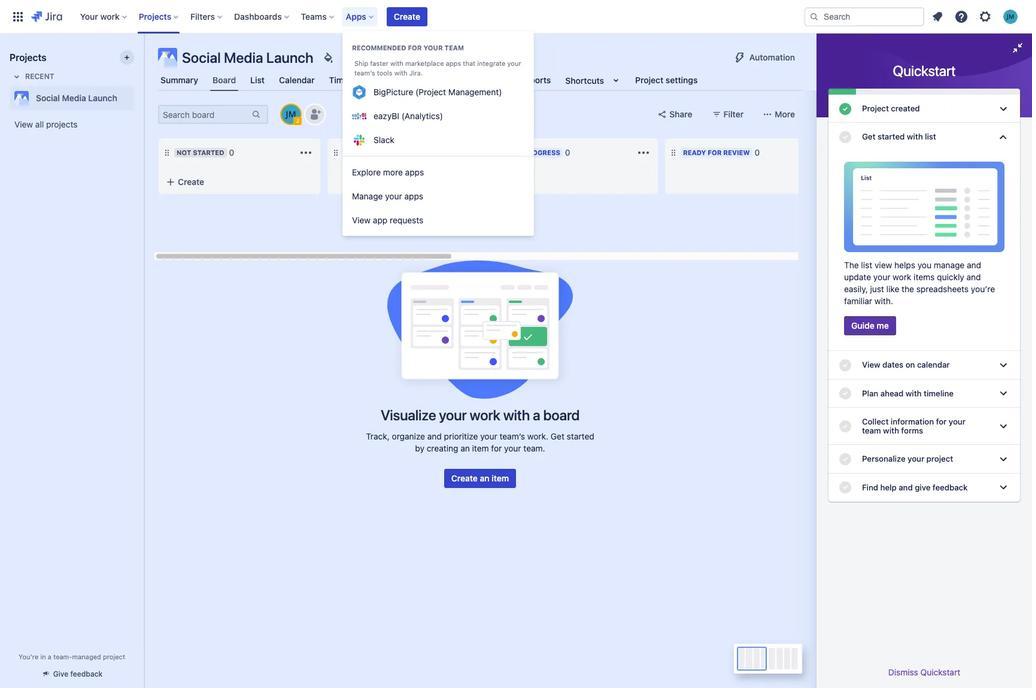 Task type: locate. For each thing, give the bounding box(es) containing it.
projects up recent
[[10, 52, 46, 63]]

1 vertical spatial social
[[36, 93, 60, 103]]

0 vertical spatial apps
[[446, 59, 461, 67]]

collapse recent projects image
[[10, 69, 24, 84]]

0 vertical spatial team
[[445, 44, 464, 52]]

team's down ship
[[355, 69, 375, 77]]

chevron image for plan ahead with timeline
[[997, 387, 1011, 401]]

manage your apps link
[[343, 185, 534, 208]]

0 vertical spatial launch
[[266, 49, 314, 66]]

more button
[[756, 105, 803, 124]]

with inside collect information for your team with forms
[[884, 426, 900, 436]]

1 horizontal spatial team's
[[500, 431, 525, 442]]

checked image left project created
[[839, 102, 853, 116]]

checked image left collect
[[839, 419, 853, 434]]

1 vertical spatial create
[[178, 177, 204, 187]]

your right integrate
[[508, 59, 522, 67]]

project created button
[[829, 95, 1021, 123]]

forms
[[902, 426, 924, 436]]

0 vertical spatial projects
[[139, 11, 171, 21]]

1 checked image from the top
[[839, 102, 853, 116]]

an inside button
[[480, 473, 490, 483]]

jira image
[[31, 9, 62, 24], [31, 9, 62, 24]]

0 vertical spatial project
[[927, 454, 954, 464]]

2 horizontal spatial work
[[893, 272, 912, 282]]

banner
[[0, 0, 1033, 34]]

planning 0
[[346, 147, 391, 158]]

checked image inside get started with list dropdown button
[[839, 130, 853, 144]]

1 horizontal spatial feedback
[[933, 483, 968, 492]]

your
[[80, 11, 98, 21]]

0 horizontal spatial feedback
[[70, 670, 103, 679]]

you're
[[19, 653, 39, 661]]

filter
[[724, 109, 744, 119]]

1 vertical spatial apps
[[405, 167, 424, 177]]

2 horizontal spatial view
[[863, 360, 881, 370]]

the
[[845, 260, 859, 270]]

work down helps
[[893, 272, 912, 282]]

2 vertical spatial started
[[567, 431, 595, 442]]

timeline
[[924, 389, 954, 398]]

1 horizontal spatial view
[[352, 215, 371, 225]]

1 horizontal spatial an
[[480, 473, 490, 483]]

1 horizontal spatial create
[[394, 11, 421, 21]]

started inside not started 0
[[193, 149, 224, 156]]

0 horizontal spatial team's
[[355, 69, 375, 77]]

chevron image inside project created dropdown button
[[997, 102, 1011, 116]]

create button
[[387, 7, 428, 26], [159, 171, 321, 193]]

0 vertical spatial social media launch
[[182, 49, 314, 66]]

0
[[229, 147, 234, 158], [386, 147, 391, 158], [565, 147, 571, 158], [755, 147, 760, 158]]

project for project settings
[[636, 75, 664, 85]]

and up creating
[[428, 431, 442, 442]]

feedback right give
[[933, 483, 968, 492]]

0 horizontal spatial get
[[551, 431, 565, 442]]

explore more apps link
[[343, 161, 534, 185]]

item inside button
[[492, 473, 509, 483]]

recommended for your team
[[352, 44, 464, 52]]

0 horizontal spatial team
[[445, 44, 464, 52]]

view left app
[[352, 215, 371, 225]]

1 vertical spatial project
[[863, 104, 890, 113]]

list up update
[[862, 260, 873, 270]]

create down creating
[[452, 473, 478, 483]]

2 vertical spatial apps
[[405, 191, 424, 201]]

for
[[408, 44, 422, 52], [708, 149, 722, 156], [937, 417, 947, 426], [491, 443, 502, 454]]

checked image inside find help and give feedback dropdown button
[[839, 481, 853, 495]]

0 vertical spatial item
[[472, 443, 489, 454]]

0 horizontal spatial view
[[14, 119, 33, 129]]

issues
[[481, 75, 506, 85]]

1 horizontal spatial list
[[926, 132, 937, 142]]

chevron image inside get started with list dropdown button
[[997, 130, 1011, 144]]

create up recommended for your team
[[394, 11, 421, 21]]

started down project created
[[878, 132, 905, 142]]

2 horizontal spatial create
[[452, 473, 478, 483]]

view left dates
[[863, 360, 881, 370]]

project right managed
[[103, 653, 125, 661]]

ready
[[684, 149, 707, 156]]

project
[[636, 75, 664, 85], [863, 104, 890, 113]]

1 horizontal spatial social media launch
[[182, 49, 314, 66]]

more
[[383, 167, 403, 177]]

team up personalize
[[863, 426, 882, 436]]

banner containing your work
[[0, 0, 1033, 34]]

chevron image inside view dates on calendar dropdown button
[[997, 358, 1011, 373]]

calendar
[[279, 75, 315, 85]]

launch up "calendar"
[[266, 49, 314, 66]]

apps left that
[[446, 59, 461, 67]]

checked image left personalize
[[839, 452, 853, 467]]

slackforatlassianapp logo image
[[352, 133, 367, 147]]

help image
[[955, 9, 969, 24]]

visualize your work with a board
[[381, 407, 580, 424]]

launch left "add to starred" icon on the left top of the page
[[88, 93, 117, 103]]

with left forms
[[884, 426, 900, 436]]

give
[[53, 670, 68, 679]]

tab list containing board
[[151, 69, 810, 91]]

and up 'you're'
[[967, 272, 982, 282]]

5 chevron image from the top
[[997, 481, 1011, 495]]

managed
[[72, 653, 101, 661]]

for up marketplace
[[408, 44, 422, 52]]

1 vertical spatial work
[[893, 272, 912, 282]]

guide
[[852, 321, 875, 331]]

faster
[[370, 59, 389, 67]]

0 horizontal spatial an
[[461, 443, 470, 454]]

forms
[[377, 75, 402, 85]]

1 horizontal spatial project
[[863, 104, 890, 113]]

1 vertical spatial quickstart
[[921, 667, 961, 678]]

4 chevron image from the top
[[997, 452, 1011, 467]]

project inside project created dropdown button
[[863, 104, 890, 113]]

your work button
[[77, 7, 132, 26]]

1 vertical spatial an
[[480, 473, 490, 483]]

an
[[461, 443, 470, 454], [480, 473, 490, 483]]

0 vertical spatial media
[[224, 49, 263, 66]]

you're in a team-managed project
[[19, 653, 125, 661]]

chevron image for your
[[997, 419, 1011, 434]]

2 vertical spatial view
[[863, 360, 881, 370]]

your down timeline
[[949, 417, 966, 426]]

view left all
[[14, 119, 33, 129]]

started inside dropdown button
[[878, 132, 905, 142]]

0 vertical spatial view
[[14, 119, 33, 129]]

1 horizontal spatial started
[[567, 431, 595, 442]]

chevron image for get started with list
[[997, 130, 1011, 144]]

work up track, organize and prioritize your team's work. get started by creating an item for your team.
[[470, 407, 501, 424]]

minimize image
[[1011, 41, 1026, 55]]

1 vertical spatial get
[[551, 431, 565, 442]]

update
[[845, 272, 872, 282]]

0 vertical spatial list
[[926, 132, 937, 142]]

view all projects
[[14, 119, 78, 129]]

settings image
[[979, 9, 993, 24]]

checked image
[[839, 358, 853, 373]]

your up find help and give feedback
[[908, 454, 925, 464]]

project left created
[[863, 104, 890, 113]]

apps for explore more apps
[[405, 167, 424, 177]]

items
[[914, 272, 935, 282]]

0 vertical spatial work
[[100, 11, 120, 21]]

in
[[515, 149, 522, 156]]

easily,
[[845, 284, 869, 294]]

0 vertical spatial social
[[182, 49, 221, 66]]

chevron image for calendar
[[997, 358, 1011, 373]]

media up view all projects "link"
[[62, 93, 86, 103]]

0 vertical spatial started
[[878, 132, 905, 142]]

0 right progress
[[565, 147, 571, 158]]

1 chevron image from the top
[[997, 358, 1011, 373]]

1 horizontal spatial media
[[224, 49, 263, 66]]

jeremy miller image
[[282, 105, 301, 124]]

projects inside dropdown button
[[139, 11, 171, 21]]

0 vertical spatial team's
[[355, 69, 375, 77]]

for up create an item
[[491, 443, 502, 454]]

3 chevron image from the top
[[997, 387, 1011, 401]]

0 vertical spatial an
[[461, 443, 470, 454]]

list
[[926, 132, 937, 142], [862, 260, 873, 270]]

0 vertical spatial quickstart
[[894, 62, 956, 79]]

quickstart
[[894, 62, 956, 79], [921, 667, 961, 678]]

0 horizontal spatial media
[[62, 93, 86, 103]]

social media launch up list
[[182, 49, 314, 66]]

feedback
[[933, 483, 968, 492], [70, 670, 103, 679]]

1 vertical spatial a
[[48, 653, 52, 661]]

chevron image inside plan ahead with timeline dropdown button
[[997, 387, 1011, 401]]

1 horizontal spatial projects
[[139, 11, 171, 21]]

1 horizontal spatial a
[[533, 407, 541, 424]]

your
[[424, 44, 443, 52], [508, 59, 522, 67], [385, 191, 402, 201], [874, 272, 891, 282], [439, 407, 467, 424], [949, 417, 966, 426], [481, 431, 498, 442], [504, 443, 522, 454], [908, 454, 925, 464]]

0 horizontal spatial list
[[862, 260, 873, 270]]

share button
[[651, 105, 700, 124]]

your left team.
[[504, 443, 522, 454]]

2 horizontal spatial started
[[878, 132, 905, 142]]

0 horizontal spatial started
[[193, 149, 224, 156]]

projects up sidebar navigation icon
[[139, 11, 171, 21]]

0 horizontal spatial create button
[[159, 171, 321, 193]]

not started 0
[[177, 147, 234, 158]]

0 down slack
[[386, 147, 391, 158]]

automation
[[750, 52, 796, 62]]

1 vertical spatial chevron image
[[997, 419, 1011, 434]]

your down visualize your work with a board
[[481, 431, 498, 442]]

checked image left the get started with list
[[839, 130, 853, 144]]

media up list
[[224, 49, 263, 66]]

1 vertical spatial list
[[862, 260, 873, 270]]

list down project created dropdown button
[[926, 132, 937, 142]]

with down project created dropdown button
[[908, 132, 924, 142]]

social up summary
[[182, 49, 221, 66]]

and left give
[[899, 483, 913, 492]]

chevron image
[[997, 358, 1011, 373], [997, 419, 1011, 434]]

and right manage
[[968, 260, 982, 270]]

creating
[[427, 443, 459, 454]]

(analytics)
[[402, 111, 443, 121]]

item down track, organize and prioritize your team's work. get started by creating an item for your team.
[[492, 473, 509, 483]]

a up work.
[[533, 407, 541, 424]]

search image
[[810, 12, 820, 21]]

checked image inside personalize your project dropdown button
[[839, 452, 853, 467]]

bigpicture (project management) link
[[343, 80, 534, 104]]

apps right more
[[405, 167, 424, 177]]

add people image
[[308, 107, 322, 122]]

project created
[[863, 104, 921, 113]]

collect information for your team with forms
[[863, 417, 966, 436]]

chevron image inside find help and give feedback dropdown button
[[997, 481, 1011, 495]]

3 0 from the left
[[565, 147, 571, 158]]

list link
[[248, 69, 267, 91]]

6 checked image from the top
[[839, 481, 853, 495]]

2 chevron image from the top
[[997, 130, 1011, 144]]

1 vertical spatial team's
[[500, 431, 525, 442]]

pages link
[[440, 69, 469, 91]]

0 vertical spatial create button
[[387, 7, 428, 26]]

1 horizontal spatial launch
[[266, 49, 314, 66]]

social
[[182, 49, 221, 66], [36, 93, 60, 103]]

with left jira.
[[395, 69, 408, 77]]

1 vertical spatial started
[[193, 149, 224, 156]]

get down project created
[[863, 132, 876, 142]]

your up prioritize
[[439, 407, 467, 424]]

0 right review
[[755, 147, 760, 158]]

work right your at top left
[[100, 11, 120, 21]]

project inside project settings link
[[636, 75, 664, 85]]

checked image inside plan ahead with timeline dropdown button
[[839, 387, 853, 401]]

chevron image
[[997, 102, 1011, 116], [997, 130, 1011, 144], [997, 387, 1011, 401], [997, 452, 1011, 467], [997, 481, 1011, 495]]

chevron image for personalize your project
[[997, 452, 1011, 467]]

checked image
[[839, 102, 853, 116], [839, 130, 853, 144], [839, 387, 853, 401], [839, 419, 853, 434], [839, 452, 853, 467], [839, 481, 853, 495]]

5 checked image from the top
[[839, 452, 853, 467]]

dates
[[883, 360, 904, 370]]

get right work.
[[551, 431, 565, 442]]

group
[[343, 31, 534, 156]]

0 horizontal spatial a
[[48, 653, 52, 661]]

project left settings
[[636, 75, 664, 85]]

0 vertical spatial get
[[863, 132, 876, 142]]

your inside the list view helps you manage and update your work items quickly and easily, just like the spreadsheets you're familiar with.
[[874, 272, 891, 282]]

2 vertical spatial work
[[470, 407, 501, 424]]

team.
[[524, 443, 546, 454]]

1 vertical spatial social media launch
[[36, 93, 117, 103]]

0 horizontal spatial social
[[36, 93, 60, 103]]

create down not
[[178, 177, 204, 187]]

view inside dropdown button
[[863, 360, 881, 370]]

an down prioritize
[[461, 443, 470, 454]]

0 horizontal spatial item
[[472, 443, 489, 454]]

1 vertical spatial view
[[352, 215, 371, 225]]

1 vertical spatial feedback
[[70, 670, 103, 679]]

0 vertical spatial project
[[636, 75, 664, 85]]

board
[[544, 407, 580, 424]]

not
[[177, 149, 191, 156]]

work inside 'your work' dropdown button
[[100, 11, 120, 21]]

by
[[415, 443, 425, 454]]

1 horizontal spatial create button
[[387, 7, 428, 26]]

1 horizontal spatial team
[[863, 426, 882, 436]]

apps up requests at the left top
[[405, 191, 424, 201]]

checked image left plan
[[839, 387, 853, 401]]

0 vertical spatial feedback
[[933, 483, 968, 492]]

social media launch link
[[10, 86, 129, 110]]

view
[[14, 119, 33, 129], [352, 215, 371, 225], [863, 360, 881, 370]]

project
[[927, 454, 954, 464], [103, 653, 125, 661]]

apps for manage your apps
[[405, 191, 424, 201]]

quickstart right the 'dismiss'
[[921, 667, 961, 678]]

checked image left 'find'
[[839, 481, 853, 495]]

0 horizontal spatial work
[[100, 11, 120, 21]]

started down board
[[567, 431, 595, 442]]

apps inside ship faster with marketplace apps that integrate your team's tools with jira.
[[446, 59, 461, 67]]

started right not
[[193, 149, 224, 156]]

0 horizontal spatial project
[[636, 75, 664, 85]]

2 chevron image from the top
[[997, 419, 1011, 434]]

0 vertical spatial chevron image
[[997, 358, 1011, 373]]

collect information for your team with forms button
[[829, 408, 1021, 445]]

1 vertical spatial media
[[62, 93, 86, 103]]

quickstart up project created dropdown button
[[894, 62, 956, 79]]

create button down not started 0
[[159, 171, 321, 193]]

1 horizontal spatial work
[[470, 407, 501, 424]]

4 0 from the left
[[755, 147, 760, 158]]

0 horizontal spatial launch
[[88, 93, 117, 103]]

give feedback
[[53, 670, 103, 679]]

1 vertical spatial projects
[[10, 52, 46, 63]]

board
[[213, 75, 236, 85]]

your down more
[[385, 191, 402, 201]]

feedback down managed
[[70, 670, 103, 679]]

1 horizontal spatial item
[[492, 473, 509, 483]]

eazybi (analytics) link
[[343, 104, 534, 128]]

1 vertical spatial launch
[[88, 93, 117, 103]]

requests
[[390, 215, 424, 225]]

view for view dates on calendar
[[863, 360, 881, 370]]

view app requests link
[[343, 208, 534, 232]]

2 vertical spatial create
[[452, 473, 478, 483]]

team up that
[[445, 44, 464, 52]]

social down recent
[[36, 93, 60, 103]]

summary link
[[158, 69, 201, 91]]

projects
[[139, 11, 171, 21], [10, 52, 46, 63]]

get
[[863, 132, 876, 142], [551, 431, 565, 442]]

for right ready
[[708, 149, 722, 156]]

track, organize and prioritize your team's work. get started by creating an item for your team.
[[366, 431, 595, 454]]

1 chevron image from the top
[[997, 102, 1011, 116]]

3 checked image from the top
[[839, 387, 853, 401]]

create button up recommended for your team
[[387, 7, 428, 26]]

a right in
[[48, 653, 52, 661]]

project up find help and give feedback dropdown button
[[927, 454, 954, 464]]

4 checked image from the top
[[839, 419, 853, 434]]

1 vertical spatial item
[[492, 473, 509, 483]]

item down prioritize
[[472, 443, 489, 454]]

item inside track, organize and prioritize your team's work. get started by creating an item for your team.
[[472, 443, 489, 454]]

0 horizontal spatial project
[[103, 653, 125, 661]]

your work
[[80, 11, 120, 21]]

checked image for personalize
[[839, 452, 853, 467]]

tab list
[[151, 69, 810, 91]]

project inside dropdown button
[[927, 454, 954, 464]]

progress bar
[[829, 89, 1021, 95]]

for down timeline
[[937, 417, 947, 426]]

2 checked image from the top
[[839, 130, 853, 144]]

0 down search board text field at the left top of page
[[229, 147, 234, 158]]

1 horizontal spatial get
[[863, 132, 876, 142]]

team inside group
[[445, 44, 464, 52]]

column actions menu image
[[299, 146, 313, 160]]

media
[[224, 49, 263, 66], [62, 93, 86, 103]]

dashboards
[[234, 11, 282, 21]]

1 horizontal spatial project
[[927, 454, 954, 464]]

social media launch
[[182, 49, 314, 66], [36, 93, 117, 103]]

checked image inside collect information for your team with forms dropdown button
[[839, 419, 853, 434]]

view inside "link"
[[14, 119, 33, 129]]

chevron image inside personalize your project dropdown button
[[997, 452, 1011, 467]]

explore
[[352, 167, 381, 177]]

me
[[877, 321, 889, 331]]

social media launch up view all projects "link"
[[36, 93, 117, 103]]

primary element
[[7, 0, 805, 33]]

slack link
[[343, 128, 534, 152]]

0 vertical spatial create
[[394, 11, 421, 21]]

checked image inside project created dropdown button
[[839, 102, 853, 116]]

1 vertical spatial team
[[863, 426, 882, 436]]

0 horizontal spatial create
[[178, 177, 204, 187]]

your down view
[[874, 272, 891, 282]]

an down track, organize and prioritize your team's work. get started by creating an item for your team.
[[480, 473, 490, 483]]

with up work.
[[504, 407, 530, 424]]

team's up team.
[[500, 431, 525, 442]]

for inside track, organize and prioritize your team's work. get started by creating an item for your team.
[[491, 443, 502, 454]]

get started with list button
[[829, 123, 1021, 151]]



Task type: describe. For each thing, give the bounding box(es) containing it.
create inside primary element
[[394, 11, 421, 21]]

and inside track, organize and prioritize your team's work. get started by creating an item for your team.
[[428, 431, 442, 442]]

0 horizontal spatial projects
[[10, 52, 46, 63]]

find help and give feedback
[[863, 483, 968, 492]]

the
[[902, 284, 915, 294]]

add to starred image
[[131, 91, 145, 105]]

view
[[875, 260, 893, 270]]

projects button
[[135, 7, 183, 26]]

you're
[[972, 284, 996, 294]]

your inside manage your apps link
[[385, 191, 402, 201]]

0 vertical spatial a
[[533, 407, 541, 424]]

create inside button
[[452, 473, 478, 483]]

progress
[[524, 149, 561, 156]]

teams
[[301, 11, 327, 21]]

collapse image
[[787, 146, 801, 160]]

your inside ship faster with marketplace apps that integrate your team's tools with jira.
[[508, 59, 522, 67]]

checked image for project
[[839, 102, 853, 116]]

dismiss quickstart
[[889, 667, 961, 678]]

jira.
[[410, 69, 423, 77]]

ship
[[355, 59, 369, 67]]

teams button
[[298, 7, 339, 26]]

eazybi
[[374, 111, 400, 121]]

appswitcher icon image
[[11, 9, 25, 24]]

create an item
[[452, 473, 509, 483]]

explore more apps
[[352, 167, 424, 177]]

an inside track, organize and prioritize your team's work. get started by creating an item for your team.
[[461, 443, 470, 454]]

create an item button
[[444, 469, 517, 488]]

on
[[906, 360, 916, 370]]

checked image for find
[[839, 481, 853, 495]]

work.
[[528, 431, 549, 442]]

dashboards button
[[231, 7, 294, 26]]

slack
[[374, 135, 395, 145]]

team's inside track, organize and prioritize your team's work. get started by creating an item for your team.
[[500, 431, 525, 442]]

your up marketplace
[[424, 44, 443, 52]]

app
[[373, 215, 388, 225]]

column actions menu image
[[637, 146, 651, 160]]

dismiss
[[889, 667, 919, 678]]

your profile and settings image
[[1004, 9, 1018, 24]]

view for view app requests
[[352, 215, 371, 225]]

helps
[[895, 260, 916, 270]]

create button inside primary element
[[387, 7, 428, 26]]

summary
[[161, 75, 198, 85]]

team inside collect information for your team with forms
[[863, 426, 882, 436]]

collect
[[863, 417, 889, 426]]

notifications image
[[931, 9, 945, 24]]

Search board text field
[[159, 106, 250, 123]]

social inside social media launch link
[[36, 93, 60, 103]]

work inside the list view helps you manage and update your work items quickly and easily, just like the spreadsheets you're familiar with.
[[893, 272, 912, 282]]

personalize your project button
[[829, 445, 1021, 474]]

organize
[[392, 431, 425, 442]]

sidebar navigation image
[[131, 48, 157, 72]]

recent
[[25, 72, 54, 81]]

issues link
[[478, 69, 508, 91]]

with right ahead
[[906, 389, 922, 398]]

list inside the list view helps you manage and update your work items quickly and easily, just like the spreadsheets you're familiar with.
[[862, 260, 873, 270]]

recommended
[[352, 44, 406, 52]]

and inside dropdown button
[[899, 483, 913, 492]]

that
[[463, 59, 476, 67]]

pages
[[442, 75, 466, 85]]

project settings
[[636, 75, 698, 85]]

started inside track, organize and prioritize your team's work. get started by creating an item for your team.
[[567, 431, 595, 442]]

timeline
[[329, 75, 363, 85]]

get inside dropdown button
[[863, 132, 876, 142]]

chevron image for project created
[[997, 102, 1011, 116]]

ahead
[[881, 389, 904, 398]]

1 vertical spatial create button
[[159, 171, 321, 193]]

0 horizontal spatial social media launch
[[36, 93, 117, 103]]

like
[[887, 284, 900, 294]]

plan ahead with timeline
[[863, 389, 954, 398]]

planning
[[346, 149, 381, 156]]

your inside personalize your project dropdown button
[[908, 454, 925, 464]]

project for project created
[[863, 104, 890, 113]]

group containing bigpicture (project management)
[[343, 31, 534, 156]]

plan
[[863, 389, 879, 398]]

timeline link
[[327, 69, 365, 91]]

more
[[775, 109, 796, 119]]

set background color image
[[321, 50, 335, 65]]

reports
[[520, 75, 551, 85]]

Search field
[[805, 7, 925, 26]]

list inside dropdown button
[[926, 132, 937, 142]]

calendar link
[[277, 69, 317, 91]]

feedback inside dropdown button
[[933, 483, 968, 492]]

guide me button
[[845, 317, 897, 336]]

guide me
[[852, 321, 889, 331]]

automation image
[[733, 50, 748, 65]]

apps button
[[342, 7, 379, 26]]

share
[[670, 109, 693, 119]]

quickly
[[938, 272, 965, 282]]

manage your apps
[[352, 191, 424, 201]]

view app requests
[[352, 215, 424, 225]]

plan ahead with timeline button
[[829, 380, 1021, 408]]

track,
[[366, 431, 390, 442]]

created
[[892, 104, 921, 113]]

view for view all projects
[[14, 119, 33, 129]]

for inside collect information for your team with forms
[[937, 417, 947, 426]]

checked image for get
[[839, 130, 853, 144]]

get inside track, organize and prioritize your team's work. get started by creating an item for your team.
[[551, 431, 565, 442]]

create project image
[[122, 53, 132, 62]]

1 vertical spatial project
[[103, 653, 125, 661]]

chevron image for find help and give feedback
[[997, 481, 1011, 495]]

apps
[[346, 11, 367, 21]]

started for 0
[[193, 149, 224, 156]]

team's inside ship faster with marketplace apps that integrate your team's tools with jira.
[[355, 69, 375, 77]]

ready for review 0
[[684, 147, 760, 158]]

visualize
[[381, 407, 436, 424]]

1 horizontal spatial social
[[182, 49, 221, 66]]

1 0 from the left
[[229, 147, 234, 158]]

calendar
[[918, 360, 950, 370]]

feedback inside button
[[70, 670, 103, 679]]

automation button
[[726, 48, 803, 67]]

personalize your project
[[863, 454, 954, 464]]

get started with list
[[863, 132, 937, 142]]

review
[[724, 149, 750, 156]]

reports link
[[518, 69, 554, 91]]

checked image for collect
[[839, 419, 853, 434]]

in
[[40, 653, 46, 661]]

view dates on calendar
[[863, 360, 950, 370]]

give
[[915, 483, 931, 492]]

2 0 from the left
[[386, 147, 391, 158]]

the list view helps you manage and update your work items quickly and easily, just like the spreadsheets you're familiar with.
[[845, 260, 996, 306]]

for inside ready for review 0
[[708, 149, 722, 156]]

bigpicture logo image
[[352, 85, 367, 99]]

view all projects link
[[10, 114, 134, 135]]

with up tools
[[391, 59, 404, 67]]

give feedback button
[[34, 664, 110, 684]]

personalize
[[863, 454, 906, 464]]

manage
[[352, 191, 383, 201]]

filters button
[[187, 7, 227, 26]]

your inside collect information for your team with forms
[[949, 417, 966, 426]]

new
[[409, 76, 425, 84]]

information
[[891, 417, 935, 426]]

checked image for plan
[[839, 387, 853, 401]]

for inside group
[[408, 44, 422, 52]]

help
[[881, 483, 897, 492]]

bigpicture (project management)
[[374, 87, 502, 97]]

started for with
[[878, 132, 905, 142]]

spreadsheets
[[917, 284, 969, 294]]

eazybi logo image
[[352, 109, 367, 123]]

familiar
[[845, 296, 873, 306]]

find help and give feedback button
[[829, 474, 1021, 502]]

settings
[[666, 75, 698, 85]]



Task type: vqa. For each thing, say whether or not it's contained in the screenshot.
eazyBI logo
yes



